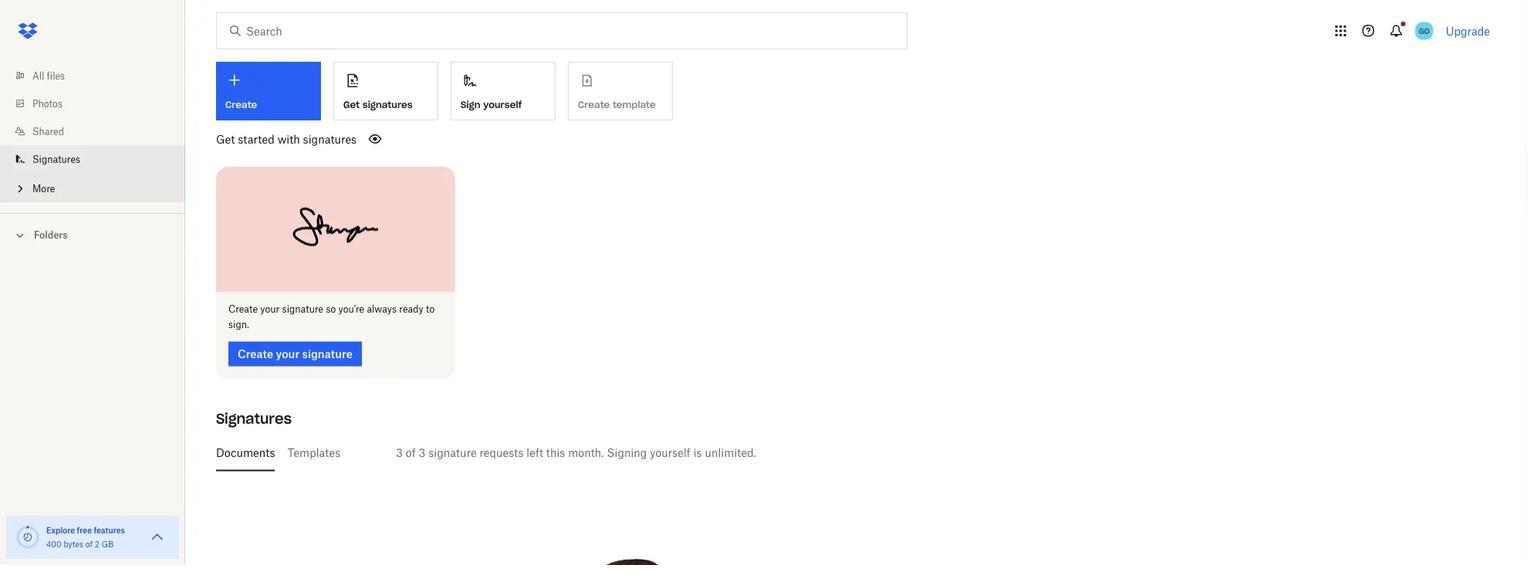 Task type: describe. For each thing, give the bounding box(es) containing it.
documents tab
[[216, 434, 275, 471]]

gb
[[102, 539, 114, 549]]

signature inside tab list
[[429, 446, 477, 459]]

is
[[694, 446, 702, 459]]

get signatures button
[[333, 62, 438, 120]]

get signatures
[[343, 99, 413, 111]]

list containing all files
[[0, 52, 185, 213]]

go button
[[1412, 19, 1437, 43]]

create your signature button
[[228, 342, 362, 366]]

to
[[426, 303, 435, 315]]

sign.
[[228, 319, 249, 330]]

get for get started with signatures
[[216, 132, 235, 146]]

yourself inside tab list
[[650, 446, 691, 459]]

month.
[[568, 446, 604, 459]]

create for create your signature
[[238, 347, 273, 361]]

folders button
[[0, 223, 185, 246]]

photos link
[[12, 90, 185, 117]]

all files
[[32, 70, 65, 81]]

2 3 from the left
[[419, 446, 426, 459]]

2
[[95, 539, 100, 549]]

create button
[[216, 62, 321, 120]]

sign yourself button
[[451, 62, 556, 120]]

your for create your signature
[[276, 347, 300, 361]]

templates
[[287, 446, 341, 459]]

Search in folder "Dropbox" text field
[[246, 22, 875, 39]]

upgrade
[[1446, 24, 1491, 37]]

tab list containing documents
[[216, 434, 1484, 471]]

features
[[94, 525, 125, 535]]

you're
[[339, 303, 364, 315]]

get for get signatures
[[343, 99, 360, 111]]

create your signature
[[238, 347, 353, 361]]

of inside 'explore free features 400 bytes of 2 gb'
[[86, 539, 93, 549]]

signatures inside 'button'
[[363, 99, 413, 111]]

signatures link
[[12, 145, 185, 173]]

yourself inside button
[[483, 99, 522, 111]]

go
[[1419, 26, 1430, 36]]

quota usage element
[[15, 525, 40, 550]]

ready
[[399, 303, 424, 315]]

files
[[47, 70, 65, 81]]

all
[[32, 70, 44, 81]]

more image
[[12, 181, 28, 196]]

so
[[326, 303, 336, 315]]

your for create your signature so you're always ready to sign.
[[260, 303, 280, 315]]



Task type: vqa. For each thing, say whether or not it's contained in the screenshot.
the bottommost the Shared
no



Task type: locate. For each thing, give the bounding box(es) containing it.
1 horizontal spatial get
[[343, 99, 360, 111]]

more
[[32, 183, 55, 194]]

explore free features 400 bytes of 2 gb
[[46, 525, 125, 549]]

get
[[343, 99, 360, 111], [216, 132, 235, 146]]

upgrade link
[[1446, 24, 1491, 37]]

signature for create your signature
[[302, 347, 353, 361]]

1 vertical spatial yourself
[[650, 446, 691, 459]]

list
[[0, 52, 185, 213]]

shared
[[32, 125, 64, 137]]

0 vertical spatial your
[[260, 303, 280, 315]]

0 horizontal spatial signatures
[[303, 132, 357, 146]]

create
[[225, 99, 257, 111], [228, 303, 258, 315], [238, 347, 273, 361]]

yourself left is
[[650, 446, 691, 459]]

0 horizontal spatial yourself
[[483, 99, 522, 111]]

explore
[[46, 525, 75, 535]]

your inside 'create your signature so you're always ready to sign.'
[[260, 303, 280, 315]]

signature inside 'create your signature so you're always ready to sign.'
[[282, 303, 324, 315]]

create your signature so you're always ready to sign.
[[228, 303, 435, 330]]

400
[[46, 539, 62, 549]]

signatures up documents tab
[[216, 410, 292, 428]]

0 horizontal spatial get
[[216, 132, 235, 146]]

signatures
[[32, 153, 80, 165], [216, 410, 292, 428]]

with
[[278, 132, 300, 146]]

1 horizontal spatial signatures
[[216, 410, 292, 428]]

folders
[[34, 229, 68, 241]]

requests
[[480, 446, 524, 459]]

1 horizontal spatial yourself
[[650, 446, 691, 459]]

create for create
[[225, 99, 257, 111]]

signature inside button
[[302, 347, 353, 361]]

1 vertical spatial create
[[228, 303, 258, 315]]

dropbox image
[[12, 15, 43, 46]]

1 vertical spatial your
[[276, 347, 300, 361]]

yourself right sign
[[483, 99, 522, 111]]

0 vertical spatial get
[[343, 99, 360, 111]]

sign yourself
[[461, 99, 522, 111]]

0 horizontal spatial of
[[86, 539, 93, 549]]

create for create your signature so you're always ready to sign.
[[228, 303, 258, 315]]

create inside create dropdown button
[[225, 99, 257, 111]]

your down 'create your signature so you're always ready to sign.'
[[276, 347, 300, 361]]

free
[[77, 525, 92, 535]]

signature left requests
[[429, 446, 477, 459]]

1 vertical spatial signatures
[[303, 132, 357, 146]]

tab list
[[216, 434, 1484, 471]]

3
[[396, 446, 403, 459], [419, 446, 426, 459]]

documents
[[216, 446, 275, 459]]

your
[[260, 303, 280, 315], [276, 347, 300, 361]]

unlimited.
[[705, 446, 757, 459]]

signatures inside list item
[[32, 153, 80, 165]]

signatures
[[363, 99, 413, 111], [303, 132, 357, 146]]

signature for create your signature so you're always ready to sign.
[[282, 303, 324, 315]]

of
[[406, 446, 416, 459], [86, 539, 93, 549]]

get started with signatures
[[216, 132, 357, 146]]

signing
[[607, 446, 647, 459]]

photos
[[32, 98, 62, 109]]

shared link
[[12, 117, 185, 145]]

0 horizontal spatial signatures
[[32, 153, 80, 165]]

signature left so
[[282, 303, 324, 315]]

2 vertical spatial signature
[[429, 446, 477, 459]]

0 vertical spatial create
[[225, 99, 257, 111]]

signatures list item
[[0, 145, 185, 173]]

templates tab
[[287, 434, 341, 471]]

1 vertical spatial get
[[216, 132, 235, 146]]

create up started
[[225, 99, 257, 111]]

your up create your signature
[[260, 303, 280, 315]]

signature down 'create your signature so you're always ready to sign.'
[[302, 347, 353, 361]]

yourself
[[483, 99, 522, 111], [650, 446, 691, 459]]

1 horizontal spatial signatures
[[363, 99, 413, 111]]

0 vertical spatial yourself
[[483, 99, 522, 111]]

1 vertical spatial signature
[[302, 347, 353, 361]]

1 horizontal spatial 3
[[419, 446, 426, 459]]

create down sign. on the bottom left of the page
[[238, 347, 273, 361]]

0 vertical spatial signatures
[[363, 99, 413, 111]]

get left started
[[216, 132, 235, 146]]

create inside 'create your signature so you're always ready to sign.'
[[228, 303, 258, 315]]

2 vertical spatial create
[[238, 347, 273, 361]]

bytes
[[64, 539, 83, 549]]

your inside create your signature button
[[276, 347, 300, 361]]

all files link
[[12, 62, 185, 90]]

signatures down 'shared'
[[32, 153, 80, 165]]

always
[[367, 303, 397, 315]]

this
[[546, 446, 565, 459]]

1 3 from the left
[[396, 446, 403, 459]]

create up sign. on the bottom left of the page
[[228, 303, 258, 315]]

1 horizontal spatial of
[[406, 446, 416, 459]]

0 vertical spatial of
[[406, 446, 416, 459]]

create inside create your signature button
[[238, 347, 273, 361]]

left
[[527, 446, 543, 459]]

sign
[[461, 99, 481, 111]]

get inside 'button'
[[343, 99, 360, 111]]

started
[[238, 132, 275, 146]]

0 horizontal spatial 3
[[396, 446, 403, 459]]

1 vertical spatial of
[[86, 539, 93, 549]]

1 vertical spatial signatures
[[216, 410, 292, 428]]

0 vertical spatial signatures
[[32, 153, 80, 165]]

get up get started with signatures
[[343, 99, 360, 111]]

signature
[[282, 303, 324, 315], [302, 347, 353, 361], [429, 446, 477, 459]]

3 of 3 signature requests left this month. signing yourself is unlimited.
[[396, 446, 757, 459]]

0 vertical spatial signature
[[282, 303, 324, 315]]

more list item
[[0, 173, 185, 202]]



